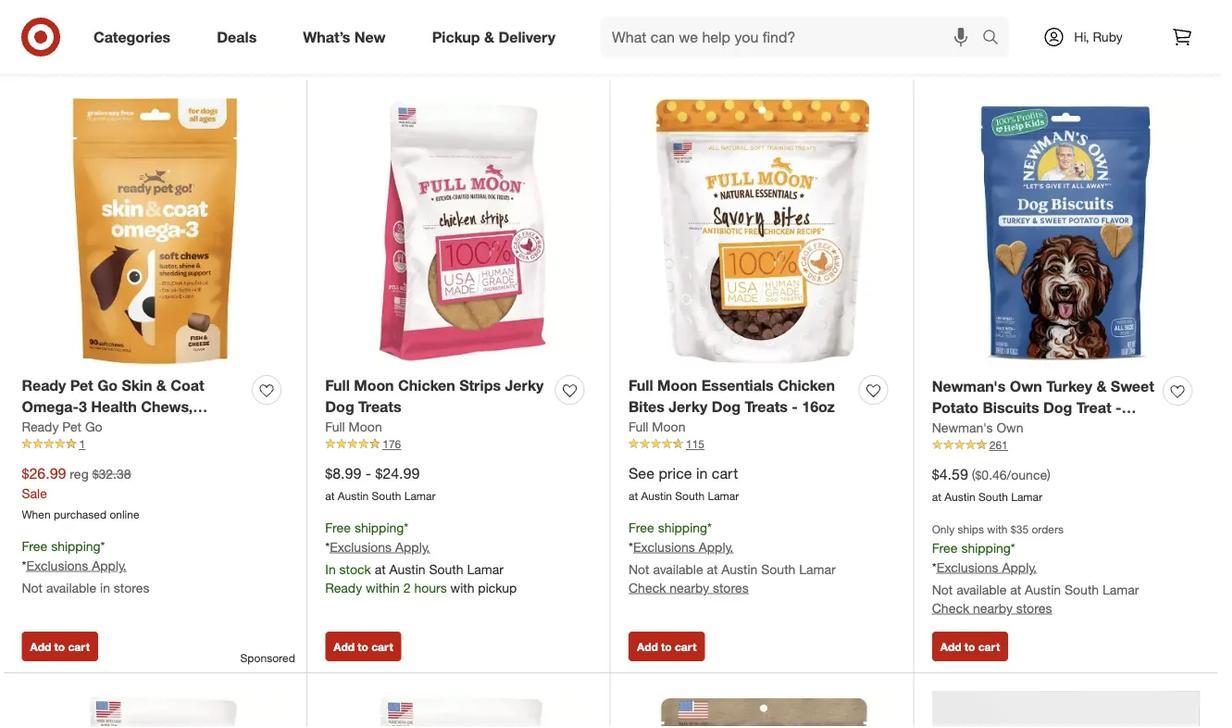 Task type: vqa. For each thing, say whether or not it's contained in the screenshot.
Sea Cuisine Honey Chipotle Salmon - Frozen - 10.5oz link
no



Task type: describe. For each thing, give the bounding box(es) containing it.
pickup
[[432, 28, 480, 46]]

free inside only ships with $35 orders free shipping * * exclusions apply. not available at austin south lamar check nearby stores
[[932, 540, 958, 556]]

newman's for newman's own
[[932, 419, 993, 436]]

austin inside $4.59 ( $0.46 /ounce ) at austin south lamar
[[945, 490, 976, 504]]

south inside only ships with $35 orders free shipping * * exclusions apply. not available at austin south lamar check nearby stores
[[1065, 581, 1099, 598]]

check nearby stores button for free shipping * * exclusions apply. not available at austin south lamar check nearby stores's exclusions apply. link
[[629, 578, 749, 597]]

deals link
[[201, 17, 280, 57]]

available inside only ships with $35 orders free shipping * * exclusions apply. not available at austin south lamar check nearby stores
[[957, 581, 1007, 598]]

full moon for jerky
[[629, 419, 686, 435]]

shipping inside only ships with $35 orders free shipping * * exclusions apply. not available at austin south lamar check nearby stores
[[962, 540, 1011, 556]]

lamar inside free shipping * * exclusions apply. not available at austin south lamar check nearby stores
[[800, 561, 836, 577]]

full moon chicken strips jerky dog treats
[[325, 377, 544, 416]]

apply. for free shipping * * exclusions apply. in stock at  austin south lamar ready within 2 hours with pickup
[[395, 539, 430, 555]]

add to cart button for $4.59
[[932, 632, 1009, 661]]

nearby inside free shipping * * exclusions apply. not available at austin south lamar check nearby stores
[[670, 579, 710, 596]]

moon inside 'full moon chicken strips jerky dog treats'
[[354, 377, 394, 395]]

essentials
[[702, 377, 774, 395]]

at inside $4.59 ( $0.46 /ounce ) at austin south lamar
[[932, 490, 942, 504]]

shipping for free shipping * * exclusions apply. not available at austin south lamar check nearby stores
[[658, 519, 708, 536]]

at inside free shipping * * exclusions apply. in stock at  austin south lamar ready within 2 hours with pickup
[[375, 561, 386, 577]]

with inside free shipping * * exclusions apply. in stock at  austin south lamar ready within 2 hours with pickup
[[451, 579, 475, 596]]

ready pet go link
[[22, 418, 102, 436]]

$26.99 reg $32.38 sale when purchased online
[[22, 465, 139, 521]]

reg
[[70, 466, 89, 482]]

to for $8.99
[[358, 640, 369, 654]]

* down only
[[932, 559, 937, 575]]

search button
[[974, 17, 1019, 61]]

full moon chicken strips jerky dog treats link
[[325, 375, 548, 418]]

add for $4.59
[[941, 640, 962, 654]]

only
[[932, 522, 955, 536]]

176
[[383, 437, 401, 451]]

ready inside ready pet go link
[[22, 419, 59, 435]]

not for free shipping * * exclusions apply. not available in stores
[[22, 579, 43, 596]]

exclusions for free shipping * * exclusions apply. not available at austin south lamar check nearby stores
[[633, 539, 695, 555]]

categories link
[[78, 17, 194, 57]]

in
[[325, 561, 336, 577]]

free for free shipping * * exclusions apply. not available at austin south lamar check nearby stores
[[629, 519, 655, 536]]

sweet
[[1111, 378, 1155, 396]]

nearby inside only ships with $35 orders free shipping * * exclusions apply. not available at austin south lamar check nearby stores
[[974, 600, 1013, 616]]

orders
[[1032, 522, 1064, 536]]

$0.46
[[976, 467, 1007, 483]]

full moon essentials chicken bites jerky dog treats - 16oz link
[[629, 375, 852, 418]]

chicken inside 'full moon chicken strips jerky dog treats'
[[398, 377, 455, 395]]

add for $8.99
[[334, 640, 355, 654]]

pet
[[62, 419, 82, 435]]

cart for full moon essentials chicken bites jerky dog treats - 16oz
[[675, 640, 697, 654]]

exclusions apply. link for free shipping * * exclusions apply. not available in stores
[[26, 557, 127, 573]]

exclusions apply. link down 'ships'
[[937, 559, 1037, 575]]

1 link
[[22, 436, 288, 452]]

available for at
[[653, 561, 704, 577]]

stock
[[339, 561, 371, 577]]

shipping for free shipping * * exclusions apply. in stock at  austin south lamar ready within 2 hours with pickup
[[355, 519, 404, 536]]

apply. inside only ships with $35 orders free shipping * * exclusions apply. not available at austin south lamar check nearby stores
[[1003, 559, 1037, 575]]

$4.59 ( $0.46 /ounce ) at austin south lamar
[[932, 465, 1051, 504]]

261 link
[[932, 437, 1200, 453]]

* down $8.99 - $24.99 at austin south lamar
[[404, 519, 409, 536]]

austin inside free shipping * * exclusions apply. not available at austin south lamar check nearby stores
[[722, 561, 758, 577]]

check nearby stores button for exclusions apply. link under 'ships'
[[932, 599, 1053, 618]]

chicken inside full moon essentials chicken bites jerky dog treats - 16oz
[[778, 377, 835, 395]]

0 vertical spatial &
[[484, 28, 495, 46]]

strips
[[460, 377, 501, 395]]

- inside full moon essentials chicken bites jerky dog treats - 16oz
[[792, 398, 798, 416]]

sale
[[22, 485, 47, 501]]

full moon for dog
[[325, 419, 382, 435]]

free shipping * * exclusions apply. not available in stores
[[22, 538, 150, 596]]

austin inside $8.99 - $24.99 at austin south lamar
[[338, 489, 369, 503]]

ships
[[958, 522, 985, 536]]

available for in
[[46, 579, 96, 596]]

lamar inside $8.99 - $24.99 at austin south lamar
[[404, 489, 436, 503]]

$8.99 - $24.99 at austin south lamar
[[325, 465, 436, 503]]

add to cart button for $8.99
[[325, 632, 402, 661]]

in inside "free shipping * * exclusions apply. not available in stores"
[[100, 579, 110, 596]]

(
[[972, 467, 976, 483]]

stores inside only ships with $35 orders free shipping * * exclusions apply. not available at austin south lamar check nearby stores
[[1017, 600, 1053, 616]]

$35
[[1011, 522, 1029, 536]]

2
[[404, 579, 411, 596]]

with inside only ships with $35 orders free shipping * * exclusions apply. not available at austin south lamar check nearby stores
[[988, 522, 1008, 536]]

10oz
[[932, 420, 965, 438]]

$4.59
[[932, 465, 969, 484]]

$26.99
[[22, 465, 66, 483]]

* down purchased
[[101, 538, 105, 554]]

at inside only ships with $35 orders free shipping * * exclusions apply. not available at austin south lamar check nearby stores
[[1011, 581, 1022, 598]]

What can we help you find? suggestions appear below search field
[[601, 17, 987, 57]]

potato
[[932, 399, 979, 417]]

moon down bites
[[652, 419, 686, 435]]

pickup
[[478, 579, 517, 596]]

exclusions inside only ships with $35 orders free shipping * * exclusions apply. not available at austin south lamar check nearby stores
[[937, 559, 999, 575]]

dog inside full moon essentials chicken bites jerky dog treats - 16oz
[[712, 398, 741, 416]]

jerky inside full moon essentials chicken bites jerky dog treats - 16oz
[[669, 398, 708, 416]]

cart inside see price in cart at austin south lamar
[[712, 465, 738, 483]]

$32.38
[[92, 466, 131, 482]]

- inside newman's own turkey & sweet potato biscuits dog treat - 10oz
[[1116, 399, 1122, 417]]

lamar inside free shipping * * exclusions apply. in stock at  austin south lamar ready within 2 hours with pickup
[[467, 561, 504, 577]]

treats inside 'full moon chicken strips jerky dog treats'
[[359, 398, 401, 416]]

$24.99
[[375, 465, 420, 483]]

categories
[[94, 28, 171, 46]]

add to cart for $8.99
[[334, 640, 393, 654]]

free for free shipping * * exclusions apply. in stock at  austin south lamar ready within 2 hours with pickup
[[325, 519, 351, 536]]

/ounce
[[1007, 467, 1048, 483]]

176 link
[[325, 436, 592, 452]]

purchased
[[54, 507, 107, 521]]

south inside $8.99 - $24.99 at austin south lamar
[[372, 489, 401, 503]]

what's
[[303, 28, 350, 46]]

add to cart button for see
[[629, 632, 705, 661]]

16oz
[[802, 398, 835, 416]]



Task type: locate. For each thing, give the bounding box(es) containing it.
exclusions up the stock on the left of page
[[330, 539, 392, 555]]

what's new link
[[287, 17, 409, 57]]

full moon link
[[325, 418, 382, 436], [629, 418, 686, 436]]

full moon chicken jerky dog treats image
[[325, 692, 592, 727], [325, 692, 592, 727]]

add
[[30, 640, 51, 654], [334, 640, 355, 654], [637, 640, 658, 654], [941, 640, 962, 654]]

0 horizontal spatial &
[[484, 28, 495, 46]]

lamar inside only ships with $35 orders free shipping * * exclusions apply. not available at austin south lamar check nearby stores
[[1103, 581, 1140, 598]]

moon inside full moon essentials chicken bites jerky dog treats - 16oz
[[658, 377, 698, 395]]

exclusions inside "free shipping * * exclusions apply. not available in stores"
[[26, 557, 88, 573]]

0 vertical spatial with
[[988, 522, 1008, 536]]

4 to from the left
[[965, 640, 976, 654]]

& right pickup
[[484, 28, 495, 46]]

at inside see price in cart at austin south lamar
[[629, 489, 638, 503]]

1 vertical spatial in
[[100, 579, 110, 596]]

free down when
[[22, 538, 47, 554]]

south inside free shipping * * exclusions apply. not available at austin south lamar check nearby stores
[[762, 561, 796, 577]]

2 horizontal spatial available
[[957, 581, 1007, 598]]

cart for full moon chicken strips jerky dog treats
[[372, 640, 393, 654]]

free inside free shipping * * exclusions apply. in stock at  austin south lamar ready within 2 hours with pickup
[[325, 519, 351, 536]]

full moon link for jerky
[[629, 418, 686, 436]]

hi,
[[1075, 29, 1090, 45]]

3 add from the left
[[637, 640, 658, 654]]

lamar
[[404, 489, 436, 503], [708, 489, 739, 503], [1012, 490, 1043, 504], [467, 561, 504, 577], [800, 561, 836, 577], [1103, 581, 1140, 598]]

newman's up potato
[[932, 378, 1006, 396]]

3 to from the left
[[661, 640, 672, 654]]

check nearby stores button
[[629, 578, 749, 597], [932, 599, 1053, 618]]

free shipping * * exclusions apply. not available at austin south lamar check nearby stores
[[629, 519, 836, 596]]

full moon down bites
[[629, 419, 686, 435]]

add for see
[[637, 640, 658, 654]]

2 horizontal spatial dog
[[1044, 399, 1073, 417]]

* down see price in cart at austin south lamar
[[708, 519, 712, 536]]

* down see
[[629, 539, 633, 555]]

apply. inside "free shipping * * exclusions apply. not available in stores"
[[92, 557, 127, 573]]

biscuits
[[983, 399, 1040, 417]]

new
[[355, 28, 386, 46]]

1 horizontal spatial check
[[932, 600, 970, 616]]

1
[[79, 437, 85, 451]]

to for $4.59
[[965, 640, 976, 654]]

chicken up 16oz
[[778, 377, 835, 395]]

full moon link up $8.99
[[325, 418, 382, 436]]

1 vertical spatial newman's
[[932, 419, 993, 436]]

ready
[[22, 419, 59, 435], [325, 579, 362, 596]]

delivery
[[499, 28, 556, 46]]

online
[[110, 507, 139, 521]]

2 horizontal spatial not
[[932, 581, 953, 598]]

0 horizontal spatial check
[[629, 579, 666, 596]]

1 add to cart button from the left
[[22, 632, 98, 661]]

shipping inside free shipping * * exclusions apply. in stock at  austin south lamar ready within 2 hours with pickup
[[355, 519, 404, 536]]

115 link
[[629, 436, 895, 452]]

* up in
[[325, 539, 330, 555]]

with left $35 at the right of the page
[[988, 522, 1008, 536]]

jerky inside 'full moon chicken strips jerky dog treats'
[[505, 377, 544, 395]]

shipping down see price in cart at austin south lamar
[[658, 519, 708, 536]]

at down $4.59
[[932, 490, 942, 504]]

apply.
[[395, 539, 430, 555], [699, 539, 734, 555], [92, 557, 127, 573], [1003, 559, 1037, 575]]

apply. for free shipping * * exclusions apply. not available in stores
[[92, 557, 127, 573]]

treats up 176
[[359, 398, 401, 416]]

pickup & delivery link
[[416, 17, 579, 57]]

available
[[653, 561, 704, 577], [46, 579, 96, 596], [957, 581, 1007, 598]]

shipping inside "free shipping * * exclusions apply. not available in stores"
[[51, 538, 101, 554]]

0 vertical spatial newman's
[[932, 378, 1006, 396]]

treats down essentials
[[745, 398, 788, 416]]

exclusions down 'ships'
[[937, 559, 999, 575]]

$8.99
[[325, 465, 361, 483]]

newman's own turkey & sweet potato biscuits dog treat - 10oz link
[[932, 376, 1156, 438]]

0 horizontal spatial full moon link
[[325, 418, 382, 436]]

exclusions apply. link up the stock on the left of page
[[330, 539, 430, 555]]

115
[[686, 437, 705, 451]]

1 to from the left
[[54, 640, 65, 654]]

check
[[629, 579, 666, 596], [932, 600, 970, 616]]

full moon chicken strips jerky dog treats image
[[325, 98, 592, 365], [325, 98, 592, 365]]

*
[[404, 519, 409, 536], [708, 519, 712, 536], [101, 538, 105, 554], [325, 539, 330, 555], [629, 539, 633, 555], [1011, 540, 1016, 556], [22, 557, 26, 573], [932, 559, 937, 575]]

go
[[85, 419, 102, 435]]

newman's down potato
[[932, 419, 993, 436]]

at up within at the bottom of the page
[[375, 561, 386, 577]]

free for free shipping * * exclusions apply. not available in stores
[[22, 538, 47, 554]]

available down 'ships'
[[957, 581, 1007, 598]]

see price in cart at austin south lamar
[[629, 465, 739, 503]]

advertisement region
[[4, 0, 1218, 49]]

0 vertical spatial own
[[1010, 378, 1043, 396]]

full inside full moon essentials chicken bites jerky dog treats - 16oz
[[629, 377, 654, 395]]

check inside free shipping * * exclusions apply. not available at austin south lamar check nearby stores
[[629, 579, 666, 596]]

treats inside full moon essentials chicken bites jerky dog treats - 16oz
[[745, 398, 788, 416]]

full moon link down bites
[[629, 418, 686, 436]]

stores inside "free shipping * * exclusions apply. not available in stores"
[[114, 579, 150, 596]]

2 full moon link from the left
[[629, 418, 686, 436]]

3 add to cart button from the left
[[629, 632, 705, 661]]

hours
[[414, 579, 447, 596]]

2 treats from the left
[[745, 398, 788, 416]]

1 horizontal spatial full moon
[[629, 419, 686, 435]]

within
[[366, 579, 400, 596]]

available inside free shipping * * exclusions apply. not available at austin south lamar check nearby stores
[[653, 561, 704, 577]]

dog down turkey
[[1044, 399, 1073, 417]]

1 horizontal spatial in
[[696, 465, 708, 483]]

0 horizontal spatial check nearby stores button
[[629, 578, 749, 597]]

when
[[22, 507, 51, 521]]

2 to from the left
[[358, 640, 369, 654]]

0 horizontal spatial ready
[[22, 419, 59, 435]]

exclusions for free shipping * * exclusions apply. in stock at  austin south lamar ready within 2 hours with pickup
[[330, 539, 392, 555]]

treats
[[359, 398, 401, 416], [745, 398, 788, 416]]

1 horizontal spatial ready
[[325, 579, 362, 596]]

chicken left strips
[[398, 377, 455, 395]]

4 add from the left
[[941, 640, 962, 654]]

chicken
[[398, 377, 455, 395], [778, 377, 835, 395]]

0 horizontal spatial full moon
[[325, 419, 382, 435]]

newman's inside newman's own turkey & sweet potato biscuits dog treat - 10oz
[[932, 378, 1006, 396]]

1 full moon from the left
[[325, 419, 382, 435]]

2 newman's from the top
[[932, 419, 993, 436]]

not
[[629, 561, 650, 577], [22, 579, 43, 596], [932, 581, 953, 598]]

free
[[325, 519, 351, 536], [629, 519, 655, 536], [22, 538, 47, 554], [932, 540, 958, 556]]

own inside newman's own turkey & sweet potato biscuits dog treat - 10oz
[[1010, 378, 1043, 396]]

add to cart
[[30, 640, 90, 654], [334, 640, 393, 654], [637, 640, 697, 654], [941, 640, 1000, 654]]

0 horizontal spatial dog
[[325, 398, 354, 416]]

apply. inside free shipping * * exclusions apply. not available at austin south lamar check nearby stores
[[699, 539, 734, 555]]

pickup & delivery
[[432, 28, 556, 46]]

dog up $8.99
[[325, 398, 354, 416]]

1 vertical spatial &
[[1097, 378, 1107, 396]]

austin inside see price in cart at austin south lamar
[[641, 489, 672, 503]]

2 add from the left
[[334, 640, 355, 654]]

south
[[372, 489, 401, 503], [676, 489, 705, 503], [979, 490, 1009, 504], [429, 561, 464, 577], [762, 561, 796, 577], [1065, 581, 1099, 598]]

in
[[696, 465, 708, 483], [100, 579, 110, 596]]

free shipping * * exclusions apply. in stock at  austin south lamar ready within 2 hours with pickup
[[325, 519, 517, 596]]

ruby
[[1093, 29, 1123, 45]]

apply. for free shipping * * exclusions apply. not available at austin south lamar check nearby stores
[[699, 539, 734, 555]]

search
[[974, 30, 1019, 48]]

1 vertical spatial with
[[451, 579, 475, 596]]

dog inside 'full moon chicken strips jerky dog treats'
[[325, 398, 354, 416]]

-
[[792, 398, 798, 416], [1116, 399, 1122, 417], [366, 465, 371, 483]]

1 horizontal spatial -
[[792, 398, 798, 416]]

price
[[659, 465, 692, 483]]

free inside "free shipping * * exclusions apply. not available in stores"
[[22, 538, 47, 554]]

261
[[990, 438, 1008, 452]]

apply. up 2
[[395, 539, 430, 555]]

0 vertical spatial in
[[696, 465, 708, 483]]

lamar inside see price in cart at austin south lamar
[[708, 489, 739, 503]]

0 horizontal spatial available
[[46, 579, 96, 596]]

moon up bites
[[658, 377, 698, 395]]

newman's own link
[[932, 419, 1024, 437]]

not inside free shipping * * exclusions apply. not available at austin south lamar check nearby stores
[[629, 561, 650, 577]]

full moon up $8.99
[[325, 419, 382, 435]]

1 vertical spatial ready
[[325, 579, 362, 596]]

exclusions apply. link down see price in cart at austin south lamar
[[633, 539, 734, 555]]

* down $35 at the right of the page
[[1011, 540, 1016, 556]]

with right the hours at left
[[451, 579, 475, 596]]

to
[[54, 640, 65, 654], [358, 640, 369, 654], [661, 640, 672, 654], [965, 640, 976, 654]]

ready inside free shipping * * exclusions apply. in stock at  austin south lamar ready within 2 hours with pickup
[[325, 579, 362, 596]]

exclusions inside free shipping * * exclusions apply. in stock at  austin south lamar ready within 2 hours with pickup
[[330, 539, 392, 555]]

- inside $8.99 - $24.99 at austin south lamar
[[366, 465, 371, 483]]

available down see price in cart at austin south lamar
[[653, 561, 704, 577]]

1 horizontal spatial sponsored
[[1163, 50, 1218, 64]]

exclusions down when
[[26, 557, 88, 573]]

shipping down 'ships'
[[962, 540, 1011, 556]]

own down biscuits
[[997, 419, 1024, 436]]

moon up 176
[[354, 377, 394, 395]]

own up biscuits
[[1010, 378, 1043, 396]]

1 horizontal spatial available
[[653, 561, 704, 577]]

0 horizontal spatial treats
[[359, 398, 401, 416]]

1 vertical spatial check
[[932, 600, 970, 616]]

1 horizontal spatial dog
[[712, 398, 741, 416]]

newman's own turkey & sweet potato biscuits dog treat - 10oz image
[[932, 98, 1200, 366], [932, 98, 1200, 366]]

not inside "free shipping * * exclusions apply. not available in stores"
[[22, 579, 43, 596]]

full inside 'full moon chicken strips jerky dog treats'
[[325, 377, 350, 395]]

not inside only ships with $35 orders free shipping * * exclusions apply. not available at austin south lamar check nearby stores
[[932, 581, 953, 598]]

1 chicken from the left
[[398, 377, 455, 395]]

hi, ruby
[[1075, 29, 1123, 45]]

full moon beef jerky dry dog treats - 11oz image
[[22, 692, 288, 727], [22, 692, 288, 727]]

0 vertical spatial nearby
[[670, 579, 710, 596]]

jerky
[[505, 377, 544, 395], [669, 398, 708, 416]]

apply. down $35 at the right of the page
[[1003, 559, 1037, 575]]

full moon
[[325, 419, 382, 435], [629, 419, 686, 435]]

1 vertical spatial sponsored
[[240, 651, 295, 665]]

lamar inside $4.59 ( $0.46 /ounce ) at austin south lamar
[[1012, 490, 1043, 504]]

moon
[[354, 377, 394, 395], [658, 377, 698, 395], [349, 419, 382, 435], [652, 419, 686, 435]]

south inside $4.59 ( $0.46 /ounce ) at austin south lamar
[[979, 490, 1009, 504]]

0 horizontal spatial not
[[22, 579, 43, 596]]

1 vertical spatial check nearby stores button
[[932, 599, 1053, 618]]

at down see price in cart at austin south lamar
[[707, 561, 718, 577]]

apply. inside free shipping * * exclusions apply. in stock at  austin south lamar ready within 2 hours with pickup
[[395, 539, 430, 555]]

free up in
[[325, 519, 351, 536]]

exclusions for free shipping * * exclusions apply. not available in stores
[[26, 557, 88, 573]]

* down when
[[22, 557, 26, 573]]

1 treats from the left
[[359, 398, 401, 416]]

shipping
[[355, 519, 404, 536], [658, 519, 708, 536], [51, 538, 101, 554], [962, 540, 1011, 556]]

shipping for free shipping * * exclusions apply. not available in stores
[[51, 538, 101, 554]]

newman's
[[932, 378, 1006, 396], [932, 419, 993, 436]]

ready pet go skin & coat omega-3 health chews, nourishing omega-3 fish oil for dogs skin & coat and heart & joint support, fish & cheese flavor, 90ct image
[[22, 98, 288, 365], [22, 98, 288, 365]]

1 vertical spatial own
[[997, 419, 1024, 436]]

0 horizontal spatial jerky
[[505, 377, 544, 395]]

dog inside newman's own turkey & sweet potato biscuits dog treat - 10oz
[[1044, 399, 1073, 417]]

exclusions apply. link for free shipping * * exclusions apply. in stock at  austin south lamar ready within 2 hours with pickup
[[330, 539, 430, 555]]

jerky right strips
[[505, 377, 544, 395]]

ready left the pet
[[22, 419, 59, 435]]

& inside newman's own turkey & sweet potato biscuits dog treat - 10oz
[[1097, 378, 1107, 396]]

2 add to cart button from the left
[[325, 632, 402, 661]]

bites
[[629, 398, 665, 416]]

)
[[1048, 467, 1051, 483]]

shipping inside free shipping * * exclusions apply. not available at austin south lamar check nearby stores
[[658, 519, 708, 536]]

full moon organic jerky chicken recipe dog treats - 16oz image
[[629, 692, 895, 727], [629, 692, 895, 727]]

austin
[[338, 489, 369, 503], [641, 489, 672, 503], [945, 490, 976, 504], [389, 561, 426, 577], [722, 561, 758, 577], [1025, 581, 1062, 598]]

4 add to cart button from the left
[[932, 632, 1009, 661]]

0 vertical spatial sponsored
[[1163, 50, 1218, 64]]

newman's own turkey & sweet potato biscuits dog treat - 10oz
[[932, 378, 1155, 438]]

check inside only ships with $35 orders free shipping * * exclusions apply. not available at austin south lamar check nearby stores
[[932, 600, 970, 616]]

1 add to cart from the left
[[30, 640, 90, 654]]

3 add to cart from the left
[[637, 640, 697, 654]]

stores inside free shipping * * exclusions apply. not available at austin south lamar check nearby stores
[[713, 579, 749, 596]]

1 newman's from the top
[[932, 378, 1006, 396]]

& up treat
[[1097, 378, 1107, 396]]

0 vertical spatial ready
[[22, 419, 59, 435]]

2 full moon from the left
[[629, 419, 686, 435]]

0 horizontal spatial with
[[451, 579, 475, 596]]

deals
[[217, 28, 257, 46]]

1 horizontal spatial jerky
[[669, 398, 708, 416]]

1 horizontal spatial stores
[[713, 579, 749, 596]]

0 horizontal spatial in
[[100, 579, 110, 596]]

at down $8.99
[[325, 489, 335, 503]]

0 horizontal spatial -
[[366, 465, 371, 483]]

0 vertical spatial check
[[629, 579, 666, 596]]

austin inside only ships with $35 orders free shipping * * exclusions apply. not available at austin south lamar check nearby stores
[[1025, 581, 1062, 598]]

1 horizontal spatial check nearby stores button
[[932, 599, 1053, 618]]

own for newman's own turkey & sweet potato biscuits dog treat - 10oz
[[1010, 378, 1043, 396]]

1 vertical spatial jerky
[[669, 398, 708, 416]]

treat
[[1077, 399, 1112, 417]]

exclusions apply. link
[[330, 539, 430, 555], [633, 539, 734, 555], [26, 557, 127, 573], [937, 559, 1037, 575]]

1 horizontal spatial &
[[1097, 378, 1107, 396]]

apply. down see price in cart at austin south lamar
[[699, 539, 734, 555]]

cart
[[712, 465, 738, 483], [68, 640, 90, 654], [372, 640, 393, 654], [675, 640, 697, 654], [979, 640, 1000, 654]]

2 chicken from the left
[[778, 377, 835, 395]]

with
[[988, 522, 1008, 536], [451, 579, 475, 596]]

to for see
[[661, 640, 672, 654]]

0 horizontal spatial sponsored
[[240, 651, 295, 665]]

exclusions down see price in cart at austin south lamar
[[633, 539, 695, 555]]

shipping down purchased
[[51, 538, 101, 554]]

in down online
[[100, 579, 110, 596]]

2 add to cart from the left
[[334, 640, 393, 654]]

1 horizontal spatial full moon link
[[629, 418, 686, 436]]

full
[[325, 377, 350, 395], [629, 377, 654, 395], [325, 419, 345, 435], [629, 419, 649, 435]]

apply. down online
[[92, 557, 127, 573]]

ready pet go
[[22, 419, 102, 435]]

newman's own
[[932, 419, 1024, 436]]

add to cart for $4.59
[[941, 640, 1000, 654]]

free down only
[[932, 540, 958, 556]]

what's new
[[303, 28, 386, 46]]

full moon essentials chicken bites jerky dog treats - 16oz
[[629, 377, 835, 416]]

in right price
[[696, 465, 708, 483]]

1 horizontal spatial chicken
[[778, 377, 835, 395]]

cart for newman's own turkey & sweet potato biscuits dog treat - 10oz
[[979, 640, 1000, 654]]

4 add to cart from the left
[[941, 640, 1000, 654]]

turkey
[[1047, 378, 1093, 396]]

moon up $8.99
[[349, 419, 382, 435]]

at inside free shipping * * exclusions apply. not available at austin south lamar check nearby stores
[[707, 561, 718, 577]]

south inside see price in cart at austin south lamar
[[676, 489, 705, 503]]

1 vertical spatial nearby
[[974, 600, 1013, 616]]

free down see
[[629, 519, 655, 536]]

2 horizontal spatial stores
[[1017, 600, 1053, 616]]

add to cart button
[[22, 632, 98, 661], [325, 632, 402, 661], [629, 632, 705, 661], [932, 632, 1009, 661]]

full moon link for dog
[[325, 418, 382, 436]]

- right treat
[[1116, 399, 1122, 417]]

own for newman's own
[[997, 419, 1024, 436]]

see
[[629, 465, 655, 483]]

south inside free shipping * * exclusions apply. in stock at  austin south lamar ready within 2 hours with pickup
[[429, 561, 464, 577]]

&
[[484, 28, 495, 46], [1097, 378, 1107, 396]]

free inside free shipping * * exclusions apply. not available at austin south lamar check nearby stores
[[629, 519, 655, 536]]

1 horizontal spatial treats
[[745, 398, 788, 416]]

1 horizontal spatial with
[[988, 522, 1008, 536]]

austin inside free shipping * * exclusions apply. in stock at  austin south lamar ready within 2 hours with pickup
[[389, 561, 426, 577]]

exclusions
[[330, 539, 392, 555], [633, 539, 695, 555], [26, 557, 88, 573], [937, 559, 999, 575]]

2 horizontal spatial -
[[1116, 399, 1122, 417]]

ready down the stock on the left of page
[[325, 579, 362, 596]]

0 horizontal spatial nearby
[[670, 579, 710, 596]]

in inside see price in cart at austin south lamar
[[696, 465, 708, 483]]

exclusions apply. link for free shipping * * exclusions apply. not available at austin south lamar check nearby stores
[[633, 539, 734, 555]]

1 horizontal spatial not
[[629, 561, 650, 577]]

0 horizontal spatial chicken
[[398, 377, 455, 395]]

only ships with $35 orders free shipping * * exclusions apply. not available at austin south lamar check nearby stores
[[932, 522, 1140, 616]]

1 add from the left
[[30, 640, 51, 654]]

available inside "free shipping * * exclusions apply. not available in stores"
[[46, 579, 96, 596]]

not for free shipping * * exclusions apply. not available at austin south lamar check nearby stores
[[629, 561, 650, 577]]

dog
[[325, 398, 354, 416], [712, 398, 741, 416], [1044, 399, 1073, 417]]

1 full moon link from the left
[[325, 418, 382, 436]]

jerky up 115
[[669, 398, 708, 416]]

0 horizontal spatial stores
[[114, 579, 150, 596]]

1 horizontal spatial nearby
[[974, 600, 1013, 616]]

at down see
[[629, 489, 638, 503]]

available down purchased
[[46, 579, 96, 596]]

0 vertical spatial check nearby stores button
[[629, 578, 749, 597]]

- right $8.99
[[366, 465, 371, 483]]

at inside $8.99 - $24.99 at austin south lamar
[[325, 489, 335, 503]]

dog down essentials
[[712, 398, 741, 416]]

nearby
[[670, 579, 710, 596], [974, 600, 1013, 616]]

newman's for newman's own turkey & sweet potato biscuits dog treat - 10oz
[[932, 378, 1006, 396]]

exclusions inside free shipping * * exclusions apply. not available at austin south lamar check nearby stores
[[633, 539, 695, 555]]

- left 16oz
[[792, 398, 798, 416]]

shipping down $8.99 - $24.99 at austin south lamar
[[355, 519, 404, 536]]

high walled cuddler beds for cats & dogs - s - boots & barkley™ image
[[932, 692, 1200, 727], [932, 692, 1200, 727]]

full moon essentials chicken bites jerky dog treats - 16oz image
[[629, 98, 895, 365], [629, 98, 895, 365]]

at down $35 at the right of the page
[[1011, 581, 1022, 598]]

0 vertical spatial jerky
[[505, 377, 544, 395]]

add to cart for see
[[637, 640, 697, 654]]

exclusions apply. link down purchased
[[26, 557, 127, 573]]



